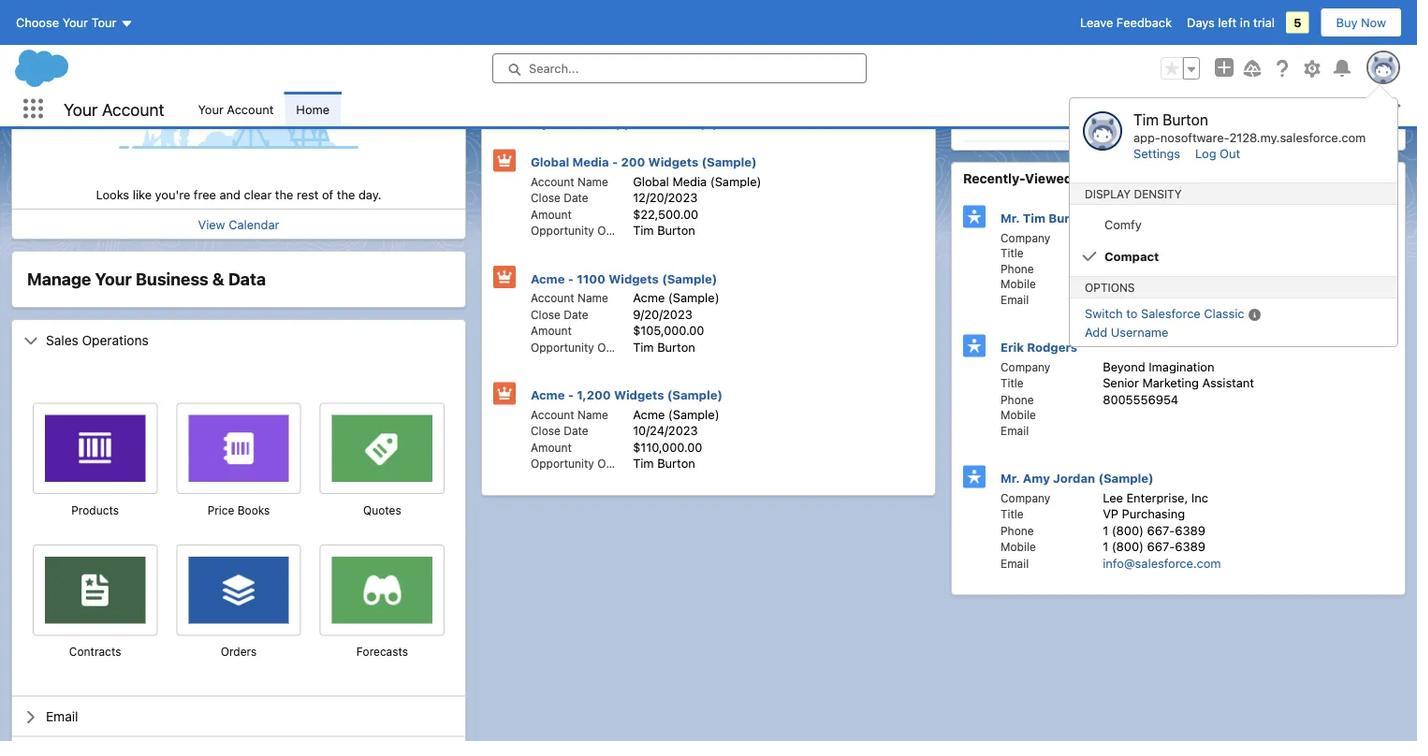 Task type: describe. For each thing, give the bounding box(es) containing it.
out
[[1220, 146, 1240, 160]]

comfy
[[1104, 218, 1142, 232]]

and
[[219, 187, 241, 201]]

2 the from the left
[[337, 187, 355, 201]]

standard quote image
[[356, 415, 409, 475]]

text default image
[[23, 333, 38, 348]]

senior
[[1103, 376, 1139, 390]]

switch
[[1085, 306, 1123, 320]]

buy now button
[[1320, 7, 1402, 37]]

settings
[[1133, 146, 1180, 160]]

account inside your account link
[[227, 102, 274, 116]]

acme left 1,200 in the bottom left of the page
[[531, 388, 565, 402]]

date:
[[542, 57, 572, 71]]

technologies
[[1153, 85, 1228, 99]]

orders button
[[176, 643, 301, 660]]

to
[[1126, 306, 1138, 320]]

new
[[1097, 99, 1123, 113]]

burton up acme - 1,200 widgets (sample)
[[657, 340, 695, 354]]

events
[[77, 25, 121, 41]]

senior marketing assistant
[[1103, 376, 1254, 390]]

account for acme - 1,200 widgets (sample)
[[531, 408, 574, 421]]

operations
[[82, 332, 149, 348]]

8005556954
[[1103, 392, 1179, 406]]

1 mobile from the top
[[1001, 278, 1036, 291]]

jordan
[[1053, 471, 1095, 485]]

mr. for mr. tim burton
[[1001, 211, 1020, 225]]

phone for erik
[[1001, 393, 1034, 406]]

opportunity owner tim burton for $110,000.00
[[531, 456, 695, 470]]

1100
[[577, 271, 606, 285]]

name for -
[[577, 175, 608, 188]]

name for 1,200
[[577, 408, 608, 421]]

amount for acme - 1,200 widgets (sample)
[[531, 441, 572, 454]]

account name for 1100
[[531, 292, 608, 305]]

tim burton app-nosoftware-2128.my.salesforce.com
[[1133, 110, 1366, 144]]

days
[[1187, 15, 1215, 29]]

looks like you're free and clear the rest of the day.
[[96, 187, 381, 201]]

tim burton enterprises
[[1103, 230, 1233, 244]]

inc
[[1191, 490, 1208, 504]]

12/20/2023
[[633, 190, 698, 205]]

$22,500.00
[[633, 207, 698, 221]]

1 for phone
[[1103, 523, 1108, 537]]

username
[[1111, 325, 1169, 339]]

acme (sample) for 10/24/2023
[[633, 407, 719, 421]]

lee
[[1103, 490, 1123, 504]]

price
[[207, 503, 234, 517]]

acme down acme - 1100 widgets (sample)
[[633, 291, 665, 305]]

0 vertical spatial (800)
[[1106, 71, 1138, 85]]

calendar
[[229, 217, 279, 231]]

667- for phone
[[1147, 523, 1175, 537]]

6389 for mobile
[[1175, 540, 1206, 554]]

days left in trial
[[1187, 15, 1275, 29]]

date for -
[[564, 191, 588, 205]]

enterprises
[[1168, 230, 1233, 244]]

smith
[[1018, 34, 1060, 52]]

free
[[194, 187, 216, 201]]

standard product2 image
[[69, 415, 122, 475]]

close date for global media - 200 widgets (sample)
[[531, 191, 588, 205]]

lead
[[976, 113, 1004, 127]]

price books button
[[176, 502, 301, 518]]

buy
[[1336, 15, 1358, 29]]

andy smith (sample)
[[976, 34, 1130, 52]]

close for acme - 1,200 widgets (sample)
[[531, 424, 560, 438]]

sales operations
[[46, 332, 149, 348]]

add username link
[[1085, 325, 1169, 339]]

app-
[[1133, 130, 1160, 144]]

1,200
[[577, 388, 611, 402]]

forecasts button
[[320, 643, 445, 660]]

acme left 1100
[[531, 271, 565, 285]]

company for tim
[[1001, 231, 1050, 244]]

search...
[[529, 61, 579, 75]]

mr. amy jordan (sample)
[[1001, 471, 1154, 485]]

info@salesforce.com link for email
[[1103, 556, 1221, 570]]

beyond
[[1103, 359, 1145, 373]]

forecasts
[[356, 645, 408, 658]]

of
[[322, 187, 333, 201]]

andy
[[976, 34, 1014, 52]]

your inside popup button
[[62, 15, 88, 29]]

company for rodgers
[[1001, 360, 1050, 373]]

title inside title phone mobile email
[[1001, 247, 1024, 260]]

mr. for mr. amy jordan (sample)
[[1001, 471, 1020, 485]]

6389 for phone
[[1175, 523, 1206, 537]]

widgets for 1100
[[609, 271, 659, 285]]

media for (sample)
[[672, 174, 707, 188]]

1 (800) 667-6389 for phone
[[1103, 523, 1206, 537]]

(800) for mobile
[[1112, 540, 1144, 554]]

mr. tim burton
[[1001, 211, 1090, 225]]

universal
[[1097, 85, 1150, 99]]

1 for mobile
[[1103, 540, 1108, 554]]

products
[[71, 503, 119, 517]]

amount for acme - 1100 widgets (sample)
[[531, 324, 572, 337]]

leave feedback link
[[1080, 15, 1172, 29]]

owner for $105,000.00
[[597, 341, 632, 354]]

acme up 10/24/2023
[[633, 407, 665, 421]]

choose
[[16, 15, 59, 29]]

burton down recently-viewed leads (3)
[[1048, 211, 1090, 225]]

universal technologies
[[1097, 85, 1228, 99]]

phone for mr.
[[1001, 524, 1034, 537]]

(3) for recently-viewed opportunities (3)
[[698, 115, 718, 130]]

products button
[[33, 502, 158, 518]]

close for acme - 1100 widgets (sample)
[[531, 308, 560, 321]]

standard contract image
[[69, 557, 122, 617]]

viewed for opportunities
[[555, 115, 602, 130]]

home link
[[285, 92, 341, 126]]

list containing your account
[[187, 92, 1417, 126]]

mobile for mobile email
[[1001, 409, 1036, 422]]

account name for -
[[531, 175, 608, 188]]

day.
[[358, 187, 381, 201]]

0 vertical spatial 667-
[[1142, 71, 1170, 85]]

erik
[[1001, 340, 1024, 354]]

account for global media - 200 widgets (sample)
[[531, 175, 574, 188]]

today's
[[23, 25, 74, 41]]

info@salesforce.com for email
[[1103, 556, 1221, 570]]

9/20/2023 for acme (sample)
[[633, 307, 692, 321]]

recently- for recently-viewed leads (3)
[[963, 171, 1025, 186]]

info@salesforce.com for email:
[[1097, 57, 1216, 71]]

text default image
[[23, 710, 38, 725]]

business
[[136, 269, 208, 289]]

burton down the $22,500.00
[[657, 223, 695, 237]]

- for 1,200
[[568, 388, 574, 402]]

title for erik
[[1001, 377, 1024, 390]]

tim down the display
[[1103, 230, 1124, 244]]

contracts
[[69, 645, 121, 658]]

opportunity for -
[[531, 224, 594, 237]]

amount for global media - 200 widgets (sample)
[[531, 208, 572, 221]]

owner for $22,500.00
[[597, 224, 632, 237]]

&
[[212, 269, 224, 289]]

log
[[1195, 146, 1216, 160]]

erik rodgers
[[1001, 340, 1077, 354]]

opportunity for 1100
[[531, 341, 594, 354]]



Task type: vqa. For each thing, say whether or not it's contained in the screenshot.


Task type: locate. For each thing, give the bounding box(es) containing it.
2128.my.salesforce.com
[[1229, 130, 1366, 144]]

amount:
[[506, 43, 554, 57]]

0 vertical spatial close date
[[531, 191, 588, 205]]

opportunity up 1,200 in the bottom left of the page
[[531, 341, 594, 354]]

quotes button
[[320, 502, 445, 518]]

email inside dropdown button
[[46, 709, 78, 724]]

1 vertical spatial info@salesforce.com
[[1103, 556, 1221, 570]]

account name down recently-viewed opportunities (3)
[[531, 175, 608, 188]]

$105,000.00 for amount
[[633, 323, 704, 337]]

acme
[[531, 271, 565, 285], [633, 291, 665, 305], [531, 388, 565, 402], [633, 407, 665, 421]]

your account inside 'list'
[[198, 102, 274, 116]]

1 vertical spatial 667-
[[1147, 523, 1175, 537]]

enterprise,
[[1126, 490, 1188, 504]]

recently-
[[493, 115, 555, 130], [963, 171, 1025, 186]]

2 name from the top
[[577, 292, 608, 305]]

media down recently-viewed opportunities (3)
[[572, 155, 609, 169]]

mobile up the erik in the top of the page
[[1001, 278, 1036, 291]]

2 owner from the top
[[597, 341, 632, 354]]

nosoftware-
[[1160, 130, 1229, 144]]

recently- down lead
[[963, 171, 1025, 186]]

account name
[[531, 175, 608, 188], [531, 292, 608, 305], [531, 408, 608, 421]]

burton down density
[[1127, 230, 1165, 244]]

global down global media - 200 widgets (sample)
[[633, 174, 669, 188]]

1 phone from the top
[[1001, 262, 1034, 275]]

now
[[1361, 15, 1386, 29]]

name
[[577, 175, 608, 188], [577, 292, 608, 305], [577, 408, 608, 421]]

1 vertical spatial owner
[[597, 341, 632, 354]]

company down the erik in the top of the page
[[1001, 360, 1050, 373]]

2 opportunity from the top
[[531, 341, 594, 354]]

acme (sample) for 9/20/2023
[[633, 291, 719, 305]]

(3) for recently-viewed leads (3)
[[1117, 171, 1137, 186]]

2 title from the top
[[1001, 377, 1024, 390]]

owner for $110,000.00
[[597, 457, 632, 470]]

owner up acme - 1100 widgets (sample)
[[597, 224, 632, 237]]

date for 1,200
[[564, 424, 588, 438]]

opportunity owner tim burton for $22,500.00
[[531, 223, 695, 237]]

widgets for 1,200
[[614, 388, 664, 402]]

standard forecasting3 image
[[356, 557, 409, 617]]

1 vertical spatial 1
[[1103, 523, 1108, 537]]

assistant
[[1202, 376, 1254, 390]]

2 mr. from the top
[[1001, 471, 1020, 485]]

2 vertical spatial 1 (800) 667-6389
[[1103, 540, 1206, 554]]

viewed down the search...
[[555, 115, 602, 130]]

1 vertical spatial global
[[633, 174, 669, 188]]

2 vertical spatial name
[[577, 408, 608, 421]]

add username
[[1085, 325, 1169, 339]]

mobile email
[[1001, 409, 1036, 437]]

standard pricebook2 image
[[212, 415, 265, 475]]

in
[[1240, 15, 1250, 29]]

- for 1100
[[568, 271, 574, 285]]

owner down acme - 1,200 widgets (sample)
[[597, 457, 632, 470]]

2 opportunity owner tim burton from the top
[[531, 340, 695, 354]]

comfy button
[[1070, 209, 1397, 241]]

list
[[187, 92, 1417, 126]]

6389 down inc at the right bottom of page
[[1175, 523, 1206, 537]]

0 vertical spatial opportunity
[[531, 224, 594, 237]]

switch to salesforce classic
[[1085, 306, 1244, 320]]

global media - 200 widgets (sample)
[[531, 155, 757, 169]]

close date
[[531, 191, 588, 205], [531, 308, 588, 321], [531, 424, 588, 438]]

2 vertical spatial opportunity
[[531, 457, 594, 470]]

vp
[[1103, 507, 1119, 521]]

opportunity owner tim burton up acme - 1,200 widgets (sample)
[[531, 340, 695, 354]]

3 account name from the top
[[531, 408, 608, 421]]

2 vertical spatial amount
[[531, 441, 572, 454]]

opportunity owner tim burton for $105,000.00
[[531, 340, 695, 354]]

settings link
[[1133, 146, 1180, 160]]

email up the erik in the top of the page
[[1001, 293, 1029, 306]]

- left 1100
[[568, 271, 574, 285]]

1 horizontal spatial the
[[337, 187, 355, 201]]

1 horizontal spatial recently-
[[963, 171, 1025, 186]]

acme - 1100 widgets (sample)
[[531, 271, 717, 285]]

opportunity for 1,200
[[531, 457, 594, 470]]

switch to salesforce classic link
[[1085, 306, 1244, 320]]

name for 1100
[[577, 292, 608, 305]]

account down recently-viewed opportunities (3)
[[531, 175, 574, 188]]

your account left home "link"
[[198, 102, 274, 116]]

global for global media (sample)
[[633, 174, 669, 188]]

leads
[[1076, 171, 1114, 186]]

account down acme - 1100 widgets (sample)
[[531, 292, 574, 305]]

recently- for recently-viewed opportunities (3)
[[493, 115, 555, 130]]

phone up mobile email
[[1001, 393, 1034, 406]]

1 horizontal spatial global
[[633, 174, 669, 188]]

(800)
[[1106, 71, 1138, 85], [1112, 523, 1144, 537], [1112, 540, 1144, 554]]

1 vertical spatial recently-
[[963, 171, 1025, 186]]

company down amy
[[1001, 491, 1050, 504]]

amy
[[1023, 471, 1050, 485]]

1 vertical spatial 9/20/2023
[[633, 307, 692, 321]]

1 acme (sample) from the top
[[633, 291, 719, 305]]

mobile for mobile
[[1001, 541, 1036, 554]]

account name for 1,200
[[531, 408, 608, 421]]

1 vertical spatial name
[[577, 292, 608, 305]]

1 close date from the top
[[531, 191, 588, 205]]

1 vertical spatial -
[[568, 271, 574, 285]]

1 vertical spatial title
[[1001, 377, 1024, 390]]

0 vertical spatial 6389
[[1170, 71, 1200, 85]]

(sample)
[[1064, 34, 1130, 52], [702, 155, 757, 169], [710, 174, 761, 188], [662, 271, 717, 285], [668, 291, 719, 305], [667, 388, 722, 402], [668, 407, 719, 421], [1098, 471, 1154, 485]]

title down amy
[[1001, 508, 1024, 521]]

mobile down amy
[[1001, 541, 1036, 554]]

tim up acme - 1,200 widgets (sample)
[[633, 340, 654, 354]]

rodgers
[[1027, 340, 1077, 354]]

viewed up "mr. tim burton"
[[1025, 171, 1072, 186]]

1 vertical spatial mr.
[[1001, 471, 1020, 485]]

account left the home
[[227, 102, 274, 116]]

info@salesforce.com link for email:
[[1097, 57, 1216, 71]]

1 amount from the top
[[531, 208, 572, 221]]

today's events
[[23, 25, 121, 41]]

1 vertical spatial phone
[[1001, 393, 1034, 406]]

0 vertical spatial amount
[[531, 208, 572, 221]]

3 close date from the top
[[531, 424, 588, 438]]

title phone mobile email
[[1001, 247, 1036, 306]]

info@salesforce.com link up universal technologies
[[1097, 57, 1216, 71]]

tim down $110,000.00
[[633, 456, 654, 470]]

3 phone from the top
[[1001, 524, 1034, 537]]

2 vertical spatial title
[[1001, 508, 1024, 521]]

$110,000.00
[[633, 440, 702, 454]]

2 vertical spatial 667-
[[1147, 540, 1175, 554]]

1 vertical spatial 1 (800) 667-6389
[[1103, 523, 1206, 537]]

advertisement
[[1097, 113, 1180, 127]]

1 vertical spatial (3)
[[1117, 171, 1137, 186]]

the left rest
[[275, 187, 293, 201]]

standard order image
[[212, 557, 265, 617]]

tim inside tim burton app-nosoftware-2128.my.salesforce.com
[[1133, 110, 1159, 128]]

0 vertical spatial name
[[577, 175, 608, 188]]

1 title from the top
[[1001, 247, 1024, 260]]

0 vertical spatial global
[[531, 155, 569, 169]]

2 amount from the top
[[531, 324, 572, 337]]

display
[[1085, 187, 1131, 200]]

1 the from the left
[[275, 187, 293, 201]]

density options list
[[1070, 209, 1397, 273]]

0 vertical spatial info@salesforce.com link
[[1097, 57, 1216, 71]]

(3) up display density
[[1117, 171, 1137, 186]]

1 (800) 667-6389
[[1097, 71, 1200, 85], [1103, 523, 1206, 537], [1103, 540, 1206, 554]]

1 horizontal spatial viewed
[[1025, 171, 1072, 186]]

salesforce
[[1141, 306, 1201, 320]]

3 opportunity owner tim burton from the top
[[531, 456, 695, 470]]

2 date from the top
[[564, 308, 588, 321]]

account name down 1100
[[531, 292, 608, 305]]

acme (sample) up 10/24/2023
[[633, 407, 719, 421]]

close date for acme - 1,200 widgets (sample)
[[531, 424, 588, 438]]

1 vertical spatial viewed
[[1025, 171, 1072, 186]]

0 horizontal spatial (3)
[[698, 115, 718, 130]]

1 opportunity from the top
[[531, 224, 594, 237]]

0 horizontal spatial recently-
[[493, 115, 555, 130]]

0 vertical spatial company
[[1001, 231, 1050, 244]]

trial
[[1253, 15, 1275, 29]]

tim down recently-viewed leads (3)
[[1023, 211, 1045, 225]]

1 opportunity owner tim burton from the top
[[531, 223, 695, 237]]

view
[[198, 217, 225, 231]]

looks
[[96, 187, 129, 201]]

0 vertical spatial recently-
[[493, 115, 555, 130]]

company down "mr. tim burton"
[[1001, 231, 1050, 244]]

2 vertical spatial -
[[568, 388, 574, 402]]

0 vertical spatial mobile
[[1001, 278, 1036, 291]]

-
[[612, 155, 618, 169], [568, 271, 574, 285], [568, 388, 574, 402]]

leave feedback
[[1080, 15, 1172, 29]]

density
[[1134, 187, 1182, 200]]

1 vertical spatial date
[[564, 308, 588, 321]]

3 title from the top
[[1001, 508, 1024, 521]]

classic
[[1204, 306, 1244, 320]]

clear
[[244, 187, 272, 201]]

info@salesforce.com up universal technologies
[[1097, 57, 1216, 71]]

title down "mr. tim burton"
[[1001, 247, 1024, 260]]

3 name from the top
[[577, 408, 608, 421]]

0 vertical spatial $105,000.00
[[628, 43, 699, 57]]

1 vertical spatial 6389
[[1175, 523, 1206, 537]]

1 vertical spatial acme (sample)
[[633, 407, 719, 421]]

manage
[[27, 269, 91, 289]]

6389
[[1170, 71, 1200, 85], [1175, 523, 1206, 537], [1175, 540, 1206, 554]]

close date down 1,200 in the bottom left of the page
[[531, 424, 588, 438]]

email inside title phone mobile email
[[1001, 293, 1029, 306]]

vp purchasing
[[1103, 507, 1185, 521]]

1 (800) 667-6389 for mobile
[[1103, 540, 1206, 554]]

email right text default icon
[[46, 709, 78, 724]]

name down 1,200 in the bottom left of the page
[[577, 408, 608, 421]]

account down acme - 1,200 widgets (sample)
[[531, 408, 574, 421]]

opportunity owner tim burton up acme - 1100 widgets (sample)
[[531, 223, 695, 237]]

email:
[[976, 57, 1010, 71]]

1 name from the top
[[577, 175, 608, 188]]

leave
[[1080, 15, 1113, 29]]

title down the erik in the top of the page
[[1001, 377, 1024, 390]]

imagination
[[1149, 359, 1214, 373]]

tim burton link
[[1133, 110, 1208, 128]]

opportunity owner tim burton
[[531, 223, 695, 237], [531, 340, 695, 354], [531, 456, 695, 470]]

$105,000.00 down acme - 1100 widgets (sample)
[[633, 323, 704, 337]]

account name down 1,200 in the bottom left of the page
[[531, 408, 608, 421]]

1 vertical spatial widgets
[[609, 271, 659, 285]]

0 vertical spatial media
[[572, 155, 609, 169]]

2 company from the top
[[1001, 360, 1050, 373]]

1 vertical spatial amount
[[531, 324, 572, 337]]

0 vertical spatial 9/20/2023
[[628, 57, 687, 71]]

9/20/2023 up opportunities
[[628, 57, 687, 71]]

1 vertical spatial mobile
[[1001, 409, 1036, 422]]

2 vertical spatial 6389
[[1175, 540, 1206, 554]]

1 vertical spatial opportunity owner tim burton
[[531, 340, 695, 354]]

3 mobile from the top
[[1001, 541, 1036, 554]]

2 vertical spatial widgets
[[614, 388, 664, 402]]

0 vertical spatial 1 (800) 667-6389
[[1097, 71, 1200, 85]]

0 vertical spatial account name
[[531, 175, 608, 188]]

1 vertical spatial account name
[[531, 292, 608, 305]]

3 date from the top
[[564, 424, 588, 438]]

phone down "mr. tim burton"
[[1001, 262, 1034, 275]]

burton down $110,000.00
[[657, 456, 695, 470]]

0 vertical spatial mr.
[[1001, 211, 1020, 225]]

2 vertical spatial phone
[[1001, 524, 1034, 537]]

2 mobile from the top
[[1001, 409, 1036, 422]]

0 vertical spatial opportunity owner tim burton
[[531, 223, 695, 237]]

0 horizontal spatial global
[[531, 155, 569, 169]]

choose your tour
[[16, 15, 117, 29]]

0 vertical spatial title
[[1001, 247, 1024, 260]]

1 company from the top
[[1001, 231, 1050, 244]]

widgets up 10/24/2023
[[614, 388, 664, 402]]

add
[[1085, 325, 1107, 339]]

2 vertical spatial 1
[[1103, 540, 1108, 554]]

manage your business & data
[[27, 269, 266, 289]]

mr. left amy
[[1001, 471, 1020, 485]]

close date down 1100
[[531, 308, 588, 321]]

acme - 1,200 widgets (sample)
[[531, 388, 722, 402]]

2 vertical spatial close date
[[531, 424, 588, 438]]

1
[[1097, 71, 1103, 85], [1103, 523, 1108, 537], [1103, 540, 1108, 554]]

mobile up amy
[[1001, 409, 1036, 422]]

opportunity
[[531, 224, 594, 237], [531, 341, 594, 354], [531, 457, 594, 470]]

2 vertical spatial date
[[564, 424, 588, 438]]

0 vertical spatial owner
[[597, 224, 632, 237]]

quotes
[[363, 503, 401, 517]]

2 account name from the top
[[531, 292, 608, 305]]

2 vertical spatial mobile
[[1001, 541, 1036, 554]]

0 vertical spatial widgets
[[648, 155, 698, 169]]

1 vertical spatial company
[[1001, 360, 1050, 373]]

your account link
[[187, 92, 285, 126]]

opportunity down 1,200 in the bottom left of the page
[[531, 457, 594, 470]]

sales operations button
[[12, 320, 465, 360]]

account down the events
[[102, 99, 164, 119]]

books
[[237, 503, 270, 517]]

tim up "app-" on the right top
[[1133, 110, 1159, 128]]

orders
[[221, 645, 257, 658]]

marketing
[[1142, 376, 1199, 390]]

email inside mobile email
[[1001, 424, 1029, 437]]

2 vertical spatial owner
[[597, 457, 632, 470]]

contracts button
[[33, 643, 158, 660]]

opportunity up 1100
[[531, 224, 594, 237]]

phone inside title phone mobile email
[[1001, 262, 1034, 275]]

company for amy
[[1001, 491, 1050, 504]]

1 account name from the top
[[531, 175, 608, 188]]

title for mr.
[[1001, 508, 1024, 521]]

0 horizontal spatial your account
[[64, 99, 164, 119]]

info@salesforce.com link down purchasing
[[1103, 556, 1221, 570]]

200
[[621, 155, 645, 169]]

1 vertical spatial close date
[[531, 308, 588, 321]]

2 vertical spatial account name
[[531, 408, 608, 421]]

3 opportunity from the top
[[531, 457, 594, 470]]

name down 1100
[[577, 292, 608, 305]]

like
[[133, 187, 152, 201]]

the right of
[[337, 187, 355, 201]]

3 company from the top
[[1001, 491, 1050, 504]]

3 owner from the top
[[597, 457, 632, 470]]

2 phone from the top
[[1001, 393, 1034, 406]]

tim down the $22,500.00
[[633, 223, 654, 237]]

your
[[62, 15, 88, 29], [64, 99, 98, 119], [198, 102, 224, 116], [95, 269, 132, 289]]

(800) for phone
[[1112, 523, 1144, 537]]

date down 1,200 in the bottom left of the page
[[564, 424, 588, 438]]

6389 down purchasing
[[1175, 540, 1206, 554]]

opportunity owner tim burton down $110,000.00
[[531, 456, 695, 470]]

date for 1100
[[564, 308, 588, 321]]

1 date from the top
[[564, 191, 588, 205]]

2 acme (sample) from the top
[[633, 407, 719, 421]]

close for global media - 200 widgets (sample)
[[531, 191, 560, 205]]

beyond imagination
[[1103, 359, 1214, 373]]

0 horizontal spatial viewed
[[555, 115, 602, 130]]

2 close date from the top
[[531, 308, 588, 321]]

1 vertical spatial media
[[672, 174, 707, 188]]

email down amy
[[1001, 557, 1029, 570]]

recently- down close date:
[[493, 115, 555, 130]]

1 vertical spatial $105,000.00
[[633, 323, 704, 337]]

widgets up global media (sample)
[[648, 155, 698, 169]]

tour
[[91, 15, 117, 29]]

- left 200
[[612, 155, 618, 169]]

acme (sample) down acme - 1100 widgets (sample)
[[633, 291, 719, 305]]

global for global media - 200 widgets (sample)
[[531, 155, 569, 169]]

0 vertical spatial phone
[[1001, 262, 1034, 275]]

mr.
[[1001, 211, 1020, 225], [1001, 471, 1020, 485]]

3 amount from the top
[[531, 441, 572, 454]]

date down global media - 200 widgets (sample)
[[564, 191, 588, 205]]

1 owner from the top
[[597, 224, 632, 237]]

widgets right 1100
[[609, 271, 659, 285]]

amount
[[531, 208, 572, 221], [531, 324, 572, 337], [531, 441, 572, 454]]

0 vertical spatial (3)
[[698, 115, 718, 130]]

667-
[[1142, 71, 1170, 85], [1147, 523, 1175, 537], [1147, 540, 1175, 554]]

1 mr. from the top
[[1001, 211, 1020, 225]]

0 vertical spatial date
[[564, 191, 588, 205]]

account for acme - 1100 widgets (sample)
[[531, 292, 574, 305]]

6389 up tim burton link at right
[[1170, 71, 1200, 85]]

rest
[[297, 187, 319, 201]]

0 vertical spatial acme (sample)
[[633, 291, 719, 305]]

close date for acme - 1100 widgets (sample)
[[531, 308, 588, 321]]

viewed for leads
[[1025, 171, 1072, 186]]

- left 1,200 in the bottom left of the page
[[568, 388, 574, 402]]

phone down amy
[[1001, 524, 1034, 537]]

company
[[1001, 231, 1050, 244], [1001, 360, 1050, 373], [1001, 491, 1050, 504]]

burton inside tim burton app-nosoftware-2128.my.salesforce.com
[[1163, 110, 1208, 128]]

2 vertical spatial company
[[1001, 491, 1050, 504]]

date down 1100
[[564, 308, 588, 321]]

1 horizontal spatial your account
[[198, 102, 274, 116]]

0 vertical spatial viewed
[[555, 115, 602, 130]]

owner up acme - 1,200 widgets (sample)
[[597, 341, 632, 354]]

(3) right opportunities
[[698, 115, 718, 130]]

0 horizontal spatial media
[[572, 155, 609, 169]]

2 vertical spatial (800)
[[1112, 540, 1144, 554]]

1 horizontal spatial (3)
[[1117, 171, 1137, 186]]

global down recently-viewed opportunities (3)
[[531, 155, 569, 169]]

1 horizontal spatial media
[[672, 174, 707, 188]]

0 horizontal spatial the
[[275, 187, 293, 201]]

close
[[506, 57, 538, 71], [531, 191, 560, 205], [531, 308, 560, 321], [531, 424, 560, 438]]

date
[[564, 191, 588, 205], [564, 308, 588, 321], [564, 424, 588, 438]]

0 vertical spatial 1
[[1097, 71, 1103, 85]]

recently-viewed leads (3)
[[963, 171, 1137, 186]]

email up amy
[[1001, 424, 1029, 437]]

1 vertical spatial opportunity
[[531, 341, 594, 354]]

close date up 1100
[[531, 191, 588, 205]]

667- for mobile
[[1147, 540, 1175, 554]]

9/20/2023 down acme - 1100 widgets (sample)
[[633, 307, 692, 321]]

1 vertical spatial info@salesforce.com link
[[1103, 556, 1221, 570]]

0 vertical spatial info@salesforce.com
[[1097, 57, 1216, 71]]

info@salesforce.com down purchasing
[[1103, 556, 1221, 570]]

media for -
[[572, 155, 609, 169]]

0 vertical spatial -
[[612, 155, 618, 169]]

group
[[1161, 57, 1200, 80]]

$105,000.00 for amount:
[[628, 43, 699, 57]]

$105,000.00 up opportunities
[[628, 43, 699, 57]]

name down global media - 200 widgets (sample)
[[577, 175, 608, 188]]

media up 12/20/2023
[[672, 174, 707, 188]]

2 vertical spatial opportunity owner tim burton
[[531, 456, 695, 470]]

your account down the events
[[64, 99, 164, 119]]

data
[[228, 269, 266, 289]]

1 vertical spatial (800)
[[1112, 523, 1144, 537]]

search... button
[[492, 53, 867, 83]]

burton up "nosoftware-"
[[1163, 110, 1208, 128]]

left
[[1218, 15, 1237, 29]]

mr. down recently-viewed leads (3)
[[1001, 211, 1020, 225]]

9/20/2023 for $105,000.00
[[628, 57, 687, 71]]



